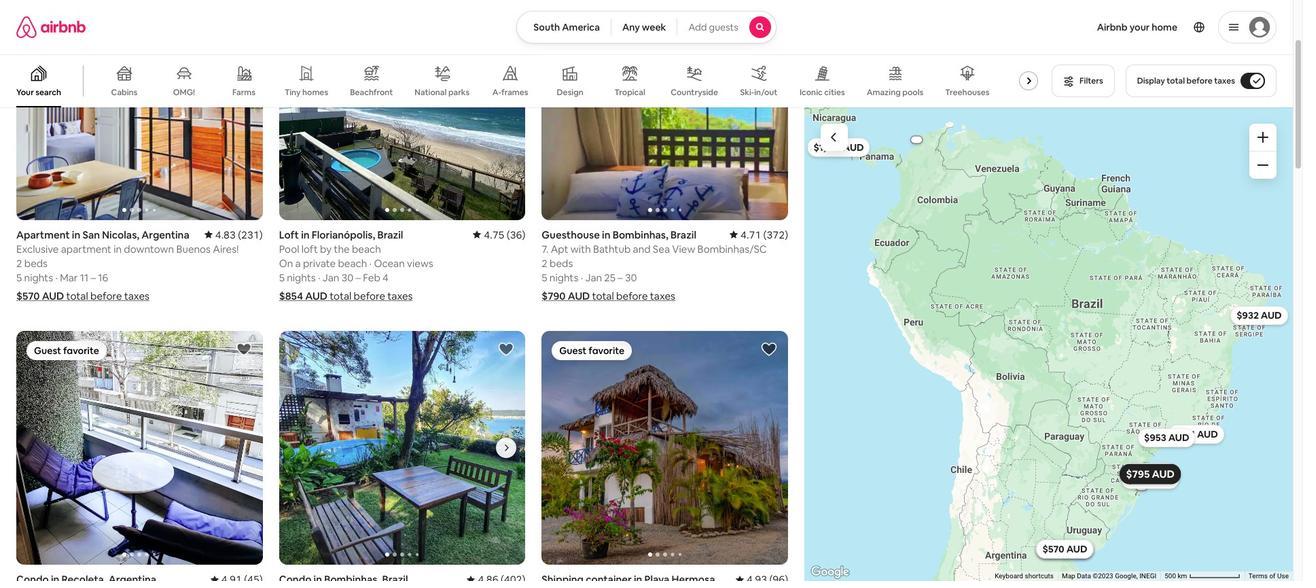 Task type: vqa. For each thing, say whether or not it's contained in the screenshot.
yet
no



Task type: locate. For each thing, give the bounding box(es) containing it.
30
[[342, 271, 354, 284], [626, 271, 637, 284]]

5 down 7.
[[542, 271, 548, 284]]

$876 aud
[[908, 137, 926, 142]]

2 down 7.
[[542, 257, 548, 270]]

4.86 out of 5 average rating,  402 reviews image
[[467, 573, 526, 581]]

your
[[16, 87, 34, 98]]

2 jan from the left
[[586, 271, 602, 284]]

brazil for guesthouse in bombinhas, brazil
[[671, 228, 697, 241]]

11
[[80, 271, 88, 284]]

500 km
[[1165, 572, 1190, 580]]

before down 16
[[90, 289, 122, 302]]

5 down on
[[279, 271, 285, 284]]

5 inside the guesthouse in bombinhas, brazil 7. apt with bathtub and sea view bombinhas/sc 2 beds 5 nights · jan 25 – 30 $790 aud total before taxes
[[542, 271, 548, 284]]

3 – from the left
[[618, 271, 623, 284]]

brazil up ocean
[[378, 228, 403, 241]]

in inside the guesthouse in bombinhas, brazil 7. apt with bathtub and sea view bombinhas/sc 2 beds 5 nights · jan 25 – 30 $790 aud total before taxes
[[602, 228, 611, 241]]

brazil for loft in florianópolis, brazil
[[378, 228, 403, 241]]

$790 aud inside "$790 aud" button
[[1128, 468, 1174, 480]]

0 horizontal spatial brazil
[[378, 228, 403, 241]]

none search field containing south america
[[517, 11, 777, 44]]

add to wishlist: guesthouse in bombinhas, brazil image
[[761, 0, 778, 12]]

0 horizontal spatial 5
[[16, 271, 22, 284]]

$854 aud inside loft in florianópolis, brazil pool loft by the beach on a private beach · ocean views 5 nights · jan 30 – feb 4 $854 aud total before taxes
[[279, 289, 328, 302]]

cities
[[825, 87, 845, 98]]

jan inside loft in florianópolis, brazil pool loft by the beach on a private beach · ocean views 5 nights · jan 30 – feb 4 $854 aud total before taxes
[[323, 271, 340, 284]]

homes
[[302, 87, 328, 98]]

1 horizontal spatial 5
[[279, 271, 285, 284]]

1 horizontal spatial jan
[[586, 271, 602, 284]]

beach right 'the'
[[352, 242, 381, 255]]

beach
[[352, 242, 381, 255], [338, 257, 367, 270]]

any week button
[[611, 11, 678, 44]]

1 vertical spatial $570 aud
[[1043, 543, 1088, 555]]

0 horizontal spatial $854 aud
[[279, 289, 328, 302]]

2
[[16, 257, 22, 270], [542, 257, 548, 270]]

4
[[383, 271, 389, 284]]

filters
[[1080, 75, 1104, 86]]

2 – from the left
[[356, 271, 361, 284]]

$570 aud inside apartment in san nicolas, argentina exclusive apartment in downtown buenos aires! 2 beds 5 nights · mar 11 – 16 $570 aud total before taxes
[[16, 289, 64, 302]]

apartment in san nicolas, argentina exclusive apartment in downtown buenos aires! 2 beds 5 nights · mar 11 – 16 $570 aud total before taxes
[[16, 228, 239, 302]]

design
[[557, 87, 584, 98]]

30 right 25 on the top left of page
[[626, 271, 637, 284]]

search
[[36, 87, 61, 98]]

before right display on the right top of the page
[[1187, 75, 1213, 86]]

guesthouse
[[542, 228, 600, 241]]

0 horizontal spatial jan
[[323, 271, 340, 284]]

1 horizontal spatial brazil
[[671, 228, 697, 241]]

1 horizontal spatial $854 aud
[[1128, 473, 1173, 485]]

1 beds from the left
[[24, 257, 48, 270]]

·
[[370, 257, 372, 270], [55, 271, 58, 284], [318, 271, 321, 284], [581, 271, 583, 284]]

0 horizontal spatial –
[[91, 271, 96, 284]]

airbnb your home
[[1098, 21, 1178, 33]]

1 vertical spatial $790 aud
[[1128, 468, 1174, 480]]

1 horizontal spatial nights
[[287, 271, 316, 284]]

(231)
[[238, 228, 263, 241]]

add
[[689, 21, 707, 33]]

2 horizontal spatial –
[[618, 271, 623, 284]]

loft in florianópolis, brazil pool loft by the beach on a private beach · ocean views 5 nights · jan 30 – feb 4 $854 aud total before taxes
[[279, 228, 434, 302]]

1 jan from the left
[[323, 271, 340, 284]]

· left 25 on the top left of page
[[581, 271, 583, 284]]

30 left feb
[[342, 271, 354, 284]]

0 horizontal spatial 30
[[342, 271, 354, 284]]

in inside loft in florianópolis, brazil pool loft by the beach on a private beach · ocean views 5 nights · jan 30 – feb 4 $854 aud total before taxes
[[301, 228, 310, 241]]

– left feb
[[356, 271, 361, 284]]

0 horizontal spatial 2
[[16, 257, 22, 270]]

– right 25 on the top left of page
[[618, 271, 623, 284]]

4.71
[[741, 228, 762, 241]]

brazil inside loft in florianópolis, brazil pool loft by the beach on a private beach · ocean views 5 nights · jan 30 – feb 4 $854 aud total before taxes
[[378, 228, 403, 241]]

terms of use
[[1249, 572, 1290, 580]]

· down private
[[318, 271, 321, 284]]

1 horizontal spatial –
[[356, 271, 361, 284]]

$446 aud
[[1042, 543, 1088, 555]]

ocean
[[374, 257, 405, 270]]

1 vertical spatial $854 aud
[[1128, 473, 1173, 485]]

1 horizontal spatial $570 aud
[[1043, 543, 1088, 555]]

2 nights from the left
[[287, 271, 316, 284]]

None search field
[[517, 11, 777, 44]]

total down 11
[[66, 289, 88, 302]]

1 vertical spatial beach
[[338, 257, 367, 270]]

beds
[[24, 257, 48, 270], [550, 257, 573, 270]]

nights
[[24, 271, 53, 284], [287, 271, 316, 284], [550, 271, 579, 284]]

· left mar
[[55, 271, 58, 284]]

amazing
[[867, 87, 901, 98]]

1 horizontal spatial $790 aud
[[1128, 468, 1174, 480]]

countryside
[[671, 87, 719, 98]]

2 horizontal spatial 5
[[542, 271, 548, 284]]

1 nights from the left
[[24, 271, 53, 284]]

before
[[1187, 75, 1213, 86], [90, 289, 122, 302], [354, 289, 385, 302], [617, 289, 648, 302]]

nights down a
[[287, 271, 316, 284]]

in up bathtub
[[602, 228, 611, 241]]

home
[[1152, 21, 1178, 33]]

3 nights from the left
[[550, 271, 579, 284]]

add guests button
[[677, 11, 777, 44]]

in up loft
[[301, 228, 310, 241]]

before inside the guesthouse in bombinhas, brazil 7. apt with bathtub and sea view bombinhas/sc 2 beds 5 nights · jan 25 – 30 $790 aud total before taxes
[[617, 289, 648, 302]]

$229 aud button
[[1036, 540, 1094, 559]]

brazil inside the guesthouse in bombinhas, brazil 7. apt with bathtub and sea view bombinhas/sc 2 beds 5 nights · jan 25 – 30 $790 aud total before taxes
[[671, 228, 697, 241]]

$570 aud button
[[1037, 540, 1094, 559]]

the
[[334, 242, 350, 255]]

2 beds from the left
[[550, 257, 573, 270]]

google map
showing 20 stays. region
[[805, 107, 1294, 581]]

1 horizontal spatial beds
[[550, 257, 573, 270]]

total down private
[[330, 289, 352, 302]]

apt
[[551, 242, 569, 255]]

5 inside apartment in san nicolas, argentina exclusive apartment in downtown buenos aires! 2 beds 5 nights · mar 11 – 16 $570 aud total before taxes
[[16, 271, 22, 284]]

nicolas,
[[102, 228, 139, 241]]

jan down private
[[323, 271, 340, 284]]

$229 aud
[[1043, 543, 1088, 555]]

1 brazil from the left
[[378, 228, 403, 241]]

1 horizontal spatial 30
[[626, 271, 637, 284]]

beach down 'the'
[[338, 257, 367, 270]]

any week
[[623, 21, 666, 33]]

by
[[320, 242, 332, 255]]

view
[[673, 242, 696, 255]]

1 horizontal spatial 2
[[542, 257, 548, 270]]

0 horizontal spatial beds
[[24, 257, 48, 270]]

$790 aud
[[542, 289, 590, 302], [1128, 468, 1174, 480]]

0 vertical spatial $790 aud
[[542, 289, 590, 302]]

beds inside the guesthouse in bombinhas, brazil 7. apt with bathtub and sea view bombinhas/sc 2 beds 5 nights · jan 25 – 30 $790 aud total before taxes
[[550, 257, 573, 270]]

0 horizontal spatial $570 aud
[[16, 289, 64, 302]]

5 inside loft in florianópolis, brazil pool loft by the beach on a private beach · ocean views 5 nights · jan 30 – feb 4 $854 aud total before taxes
[[279, 271, 285, 284]]

private
[[303, 257, 336, 270]]

total down 25 on the top left of page
[[593, 289, 614, 302]]

1 5 from the left
[[16, 271, 22, 284]]

2 30 from the left
[[626, 271, 637, 284]]

2 brazil from the left
[[671, 228, 697, 241]]

loft
[[279, 228, 299, 241]]

tiny homes
[[285, 87, 328, 98]]

$647 aud
[[1042, 543, 1088, 555]]

in
[[72, 228, 80, 241], [301, 228, 310, 241], [602, 228, 611, 241], [114, 242, 122, 255]]

taxes
[[1215, 75, 1236, 86], [124, 289, 150, 302], [388, 289, 413, 302], [650, 289, 676, 302]]

apartment
[[61, 242, 111, 255]]

1 2 from the left
[[16, 257, 22, 270]]

$647 aud button
[[1036, 539, 1094, 558]]

30 inside loft in florianópolis, brazil pool loft by the beach on a private beach · ocean views 5 nights · jan 30 – feb 4 $854 aud total before taxes
[[342, 271, 354, 284]]

jan left 25 on the top left of page
[[586, 271, 602, 284]]

aires!
[[213, 242, 239, 255]]

1 30 from the left
[[342, 271, 354, 284]]

0 vertical spatial $854 aud
[[279, 289, 328, 302]]

group
[[16, 0, 263, 220], [279, 0, 526, 220], [542, 0, 789, 220], [0, 54, 1050, 107], [16, 331, 263, 565], [279, 331, 526, 565], [542, 331, 789, 565]]

0 horizontal spatial $790 aud
[[542, 289, 590, 302]]

(36)
[[507, 228, 526, 241]]

a-frames
[[493, 87, 529, 98]]

shortcuts
[[1025, 572, 1054, 580]]

before inside apartment in san nicolas, argentina exclusive apartment in downtown buenos aires! 2 beds 5 nights · mar 11 – 16 $570 aud total before taxes
[[90, 289, 122, 302]]

beds down apt
[[550, 257, 573, 270]]

map data ©2023 google, inegi
[[1062, 572, 1157, 580]]

4.93 out of 5 average rating,  96 reviews image
[[736, 573, 789, 581]]

terms
[[1249, 572, 1268, 580]]

parks
[[449, 87, 470, 98]]

brazil
[[378, 228, 403, 241], [671, 228, 697, 241]]

keyboard shortcuts button
[[995, 572, 1054, 581]]

5 down exclusive
[[16, 271, 22, 284]]

beds down exclusive
[[24, 257, 48, 270]]

(372)
[[764, 228, 789, 241]]

before down and
[[617, 289, 648, 302]]

beachfront
[[350, 87, 393, 98]]

4.83 out of 5 average rating,  231 reviews image
[[204, 228, 263, 241]]

– right 11
[[91, 271, 96, 284]]

1 – from the left
[[91, 271, 96, 284]]

3 5 from the left
[[542, 271, 548, 284]]

in for san
[[72, 228, 80, 241]]

in for bombinhas,
[[602, 228, 611, 241]]

–
[[91, 271, 96, 284], [356, 271, 361, 284], [618, 271, 623, 284]]

brazil up view
[[671, 228, 697, 241]]

nights inside loft in florianópolis, brazil pool loft by the beach on a private beach · ocean views 5 nights · jan 30 – feb 4 $854 aud total before taxes
[[287, 271, 316, 284]]

$854 aud
[[279, 289, 328, 302], [1128, 473, 1173, 485]]

$742 aud button
[[1121, 463, 1178, 482]]

before down feb
[[354, 289, 385, 302]]

30 inside the guesthouse in bombinhas, brazil 7. apt with bathtub and sea view bombinhas/sc 2 beds 5 nights · jan 25 – 30 $790 aud total before taxes
[[626, 271, 637, 284]]

$742 aud
[[1127, 466, 1172, 478]]

2 horizontal spatial nights
[[550, 271, 579, 284]]

san
[[83, 228, 100, 241]]

$932 aud button
[[1231, 306, 1288, 325]]

2 5 from the left
[[279, 271, 285, 284]]

0 vertical spatial $570 aud
[[16, 289, 64, 302]]

nights down apt
[[550, 271, 579, 284]]

a
[[295, 257, 301, 270]]

$953 aud
[[1145, 432, 1190, 444]]

nights down exclusive
[[24, 271, 53, 284]]

$790 aud inside the guesthouse in bombinhas, brazil 7. apt with bathtub and sea view bombinhas/sc 2 beds 5 nights · jan 25 – 30 $790 aud total before taxes
[[542, 289, 590, 302]]

2 2 from the left
[[542, 257, 548, 270]]

group containing national parks
[[0, 54, 1050, 107]]

in left san
[[72, 228, 80, 241]]

2 down exclusive
[[16, 257, 22, 270]]

0 horizontal spatial nights
[[24, 271, 53, 284]]

add to wishlist: shipping container in playa hermosa, costa rica image
[[761, 341, 778, 357]]

0 vertical spatial beach
[[352, 242, 381, 255]]

2 inside the guesthouse in bombinhas, brazil 7. apt with bathtub and sea view bombinhas/sc 2 beds 5 nights · jan 25 – 30 $790 aud total before taxes
[[542, 257, 548, 270]]

· inside the guesthouse in bombinhas, brazil 7. apt with bathtub and sea view bombinhas/sc 2 beds 5 nights · jan 25 – 30 $790 aud total before taxes
[[581, 271, 583, 284]]



Task type: describe. For each thing, give the bounding box(es) containing it.
$854 aud inside button
[[1128, 473, 1173, 485]]

south america button
[[517, 11, 612, 44]]

airbnb your home link
[[1090, 13, 1186, 41]]

feb
[[363, 271, 381, 284]]

frames
[[502, 87, 529, 98]]

your
[[1130, 21, 1150, 33]]

nights inside the guesthouse in bombinhas, brazil 7. apt with bathtub and sea view bombinhas/sc 2 beds 5 nights · jan 25 – 30 $790 aud total before taxes
[[550, 271, 579, 284]]

airbnb
[[1098, 21, 1128, 33]]

iconic cities
[[800, 87, 845, 98]]

any
[[623, 21, 640, 33]]

in down nicolas,
[[114, 242, 122, 255]]

bombinhas,
[[613, 228, 669, 241]]

national
[[415, 87, 447, 98]]

downtown
[[124, 242, 174, 255]]

america
[[562, 21, 600, 33]]

· up feb
[[370, 257, 372, 270]]

$795 aud
[[1127, 467, 1175, 481]]

in for florianópolis,
[[301, 228, 310, 241]]

argentina
[[142, 228, 189, 241]]

google image
[[808, 564, 853, 581]]

4.75 out of 5 average rating,  36 reviews image
[[473, 228, 526, 241]]

display total before taxes
[[1138, 75, 1236, 86]]

500 km button
[[1161, 572, 1245, 581]]

keyboard shortcuts
[[995, 572, 1054, 580]]

$932 aud
[[1237, 309, 1282, 321]]

– inside apartment in san nicolas, argentina exclusive apartment in downtown buenos aires! 2 beds 5 nights · mar 11 – 16 $570 aud total before taxes
[[91, 271, 96, 284]]

buenos
[[176, 242, 211, 255]]

– inside the guesthouse in bombinhas, brazil 7. apt with bathtub and sea view bombinhas/sc 2 beds 5 nights · jan 25 – 30 $790 aud total before taxes
[[618, 271, 623, 284]]

30 for jan
[[342, 271, 354, 284]]

· inside apartment in san nicolas, argentina exclusive apartment in downtown buenos aires! 2 beds 5 nights · mar 11 – 16 $570 aud total before taxes
[[55, 271, 58, 284]]

$795 aud button
[[1120, 464, 1182, 484]]

a-
[[493, 87, 502, 98]]

on
[[279, 257, 293, 270]]

$570 aud inside button
[[1043, 543, 1088, 555]]

tropical
[[615, 87, 646, 98]]

data
[[1078, 572, 1092, 580]]

jan inside the guesthouse in bombinhas, brazil 7. apt with bathtub and sea view bombinhas/sc 2 beds 5 nights · jan 25 – 30 $790 aud total before taxes
[[586, 271, 602, 284]]

$1,140 aud
[[814, 141, 864, 153]]

display
[[1138, 75, 1166, 86]]

total inside the guesthouse in bombinhas, brazil 7. apt with bathtub and sea view bombinhas/sc 2 beds 5 nights · jan 25 – 30 $790 aud total before taxes
[[593, 289, 614, 302]]

week
[[642, 21, 666, 33]]

taxes inside loft in florianópolis, brazil pool loft by the beach on a private beach · ocean views 5 nights · jan 30 – feb 4 $854 aud total before taxes
[[388, 289, 413, 302]]

with
[[571, 242, 591, 255]]

pools
[[903, 87, 924, 98]]

farms
[[232, 87, 256, 98]]

$451 aud button
[[1168, 425, 1225, 444]]

south
[[534, 21, 560, 33]]

$876 aud button
[[903, 130, 930, 149]]

inegi
[[1140, 572, 1157, 580]]

add guests
[[689, 21, 739, 33]]

2 inside apartment in san nicolas, argentina exclusive apartment in downtown buenos aires! 2 beds 5 nights · mar 11 – 16 $570 aud total before taxes
[[16, 257, 22, 270]]

©2023
[[1093, 572, 1114, 580]]

ski-in/out
[[741, 87, 778, 98]]

30 for –
[[626, 271, 637, 284]]

exclusive
[[16, 242, 59, 255]]

16
[[98, 271, 108, 284]]

taxes inside apartment in san nicolas, argentina exclusive apartment in downtown buenos aires! 2 beds 5 nights · mar 11 – 16 $570 aud total before taxes
[[124, 289, 150, 302]]

keyboard
[[995, 572, 1024, 580]]

your search
[[16, 87, 61, 98]]

of
[[1270, 572, 1276, 580]]

google,
[[1116, 572, 1138, 580]]

profile element
[[793, 0, 1277, 54]]

use
[[1278, 572, 1290, 580]]

4.75 (36)
[[484, 228, 526, 241]]

km
[[1178, 572, 1188, 580]]

apartment
[[16, 228, 70, 241]]

ski-
[[741, 87, 755, 98]]

4.91 out of 5 average rating,  45 reviews image
[[210, 573, 263, 581]]

map
[[1062, 572, 1076, 580]]

terms of use link
[[1249, 572, 1290, 580]]

$1,140 aud button
[[808, 138, 870, 157]]

filters button
[[1052, 65, 1115, 97]]

pool
[[279, 242, 299, 255]]

bombinhas/sc
[[698, 242, 767, 255]]

25
[[605, 271, 616, 284]]

tiny
[[285, 87, 301, 98]]

4.83 (231)
[[215, 228, 263, 241]]

iconic
[[800, 87, 823, 98]]

– inside loft in florianópolis, brazil pool loft by the beach on a private beach · ocean views 5 nights · jan 30 – feb 4 $854 aud total before taxes
[[356, 271, 361, 284]]

beds inside apartment in san nicolas, argentina exclusive apartment in downtown buenos aires! 2 beds 5 nights · mar 11 – 16 $570 aud total before taxes
[[24, 257, 48, 270]]

taxes inside the guesthouse in bombinhas, brazil 7. apt with bathtub and sea view bombinhas/sc 2 beds 5 nights · jan 25 – 30 $790 aud total before taxes
[[650, 289, 676, 302]]

before inside loft in florianópolis, brazil pool loft by the beach on a private beach · ocean views 5 nights · jan 30 – feb 4 $854 aud total before taxes
[[354, 289, 385, 302]]

zoom out image
[[1258, 160, 1269, 171]]

total inside apartment in san nicolas, argentina exclusive apartment in downtown buenos aires! 2 beds 5 nights · mar 11 – 16 $570 aud total before taxes
[[66, 289, 88, 302]]

omg!
[[173, 87, 195, 98]]

4.83
[[215, 228, 236, 241]]

total right display on the right top of the page
[[1167, 75, 1186, 86]]

nights inside apartment in san nicolas, argentina exclusive apartment in downtown buenos aires! 2 beds 5 nights · mar 11 – 16 $570 aud total before taxes
[[24, 271, 53, 284]]

zoom in image
[[1258, 132, 1269, 143]]

guests
[[709, 21, 739, 33]]

4.75
[[484, 228, 505, 241]]

add to wishlist: condo in recoleta, argentina image
[[236, 341, 252, 357]]

south america
[[534, 21, 600, 33]]

bathtub
[[594, 242, 631, 255]]

$451 aud
[[1174, 428, 1218, 440]]

$790 aud button
[[1122, 464, 1180, 483]]

500
[[1165, 572, 1177, 580]]

$854 aud button
[[1122, 470, 1180, 489]]

4.71 out of 5 average rating,  372 reviews image
[[730, 228, 789, 241]]

total inside loft in florianópolis, brazil pool loft by the beach on a private beach · ocean views 5 nights · jan 30 – feb 4 $854 aud total before taxes
[[330, 289, 352, 302]]

views
[[407, 257, 434, 270]]

add to wishlist: condo in bombinhas, brazil image
[[499, 341, 515, 357]]

national parks
[[415, 87, 470, 98]]



